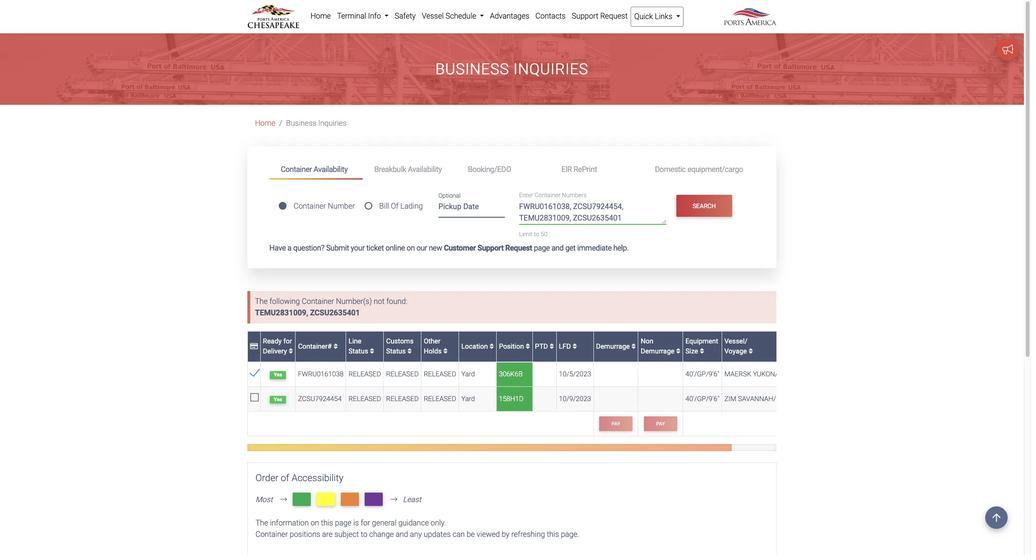 Task type: locate. For each thing, give the bounding box(es) containing it.
online
[[386, 244, 405, 253]]

1 mt from the left
[[296, 494, 308, 505]]

support request link
[[569, 7, 631, 26]]

quick
[[635, 12, 653, 21]]

safety
[[395, 11, 416, 21]]

1 horizontal spatial page
[[534, 244, 550, 253]]

0 vertical spatial on
[[407, 244, 415, 253]]

sort image inside lfd link
[[573, 343, 577, 350]]

container up "container number"
[[281, 165, 312, 174]]

ready
[[263, 338, 282, 346]]

0 horizontal spatial long arrow right image
[[277, 496, 291, 504]]

status for customs
[[386, 348, 406, 356]]

sort image left "ptd"
[[526, 343, 530, 350]]

0 vertical spatial for
[[284, 338, 292, 346]]

change
[[369, 531, 394, 540]]

0 horizontal spatial business
[[286, 119, 317, 128]]

0 horizontal spatial availability
[[314, 165, 348, 174]]

0 vertical spatial request
[[601, 11, 628, 21]]

40'/gp/9'6" for zim savannah/18w
[[686, 395, 720, 404]]

least
[[403, 496, 422, 505]]

0 vertical spatial support
[[572, 11, 599, 21]]

yukon/333e
[[754, 371, 794, 379]]

on left our
[[407, 244, 415, 253]]

on up positions
[[311, 519, 319, 528]]

mt up the is
[[345, 494, 356, 505]]

mt down accessibility
[[321, 494, 332, 505]]

booking/edo
[[468, 165, 511, 174]]

breakbulk availability link
[[363, 161, 457, 178]]

0 horizontal spatial page
[[335, 519, 352, 528]]

customer support request link
[[444, 244, 533, 253]]

temu2831009,
[[255, 309, 308, 318]]

mt down order of accessibility
[[296, 494, 308, 505]]

0 vertical spatial inquiries
[[514, 60, 589, 78]]

0 vertical spatial yard
[[462, 371, 475, 379]]

10/9/2023
[[559, 395, 591, 404]]

1 status from the left
[[349, 348, 368, 356]]

your
[[351, 244, 365, 253]]

equipment
[[686, 338, 719, 346]]

credit card image
[[250, 343, 258, 350]]

0 horizontal spatial home link
[[255, 119, 276, 128]]

sort image up 10/5/2023
[[573, 343, 577, 350]]

2 yes from the top
[[274, 397, 282, 403]]

page
[[534, 244, 550, 253], [335, 519, 352, 528]]

a
[[288, 244, 292, 253]]

1 vertical spatial to
[[361, 531, 368, 540]]

0 horizontal spatial to
[[361, 531, 368, 540]]

1 horizontal spatial on
[[407, 244, 415, 253]]

40'/gp/9'6" for maersk yukon/333e
[[686, 371, 720, 379]]

position link
[[499, 343, 530, 351]]

1 40'/gp/9'6" from the top
[[686, 371, 720, 379]]

for inside the information on this page is for general guidance only. container positions are subject to change and any updates can be viewed by refreshing this page.
[[361, 519, 370, 528]]

0 vertical spatial business inquiries
[[436, 60, 589, 78]]

demurrage left non
[[596, 343, 632, 351]]

request
[[601, 11, 628, 21], [506, 244, 533, 253]]

1 horizontal spatial for
[[361, 519, 370, 528]]

help.
[[614, 244, 629, 253]]

the down 'most'
[[256, 519, 268, 528]]

1 horizontal spatial home
[[311, 11, 331, 21]]

1 horizontal spatial request
[[601, 11, 628, 21]]

container
[[281, 165, 312, 174], [535, 192, 561, 199], [294, 202, 326, 211], [302, 297, 334, 306], [256, 531, 288, 540]]

40'/gp/9'6" down size
[[686, 371, 720, 379]]

sort image left size
[[677, 348, 681, 355]]

1 vertical spatial yes
[[274, 397, 282, 403]]

0 vertical spatial 40'/gp/9'6"
[[686, 371, 720, 379]]

sort image left non
[[632, 343, 636, 350]]

0 vertical spatial home
[[311, 11, 331, 21]]

request left quick
[[601, 11, 628, 21]]

1 vertical spatial on
[[311, 519, 319, 528]]

support right customer
[[478, 244, 504, 253]]

our
[[417, 244, 427, 253]]

home
[[311, 11, 331, 21], [255, 119, 276, 128]]

line
[[349, 338, 362, 346]]

demurrage down non
[[641, 348, 675, 356]]

be
[[467, 531, 475, 540]]

sort image
[[490, 343, 494, 350], [526, 343, 530, 350], [550, 343, 554, 350], [573, 343, 577, 350], [370, 348, 374, 355], [408, 348, 412, 355], [444, 348, 448, 355], [677, 348, 681, 355], [749, 348, 753, 355]]

any
[[410, 531, 422, 540]]

1 horizontal spatial business
[[436, 60, 510, 78]]

status down customs
[[386, 348, 406, 356]]

yard down the "location"
[[462, 371, 475, 379]]

2 availability from the left
[[408, 165, 442, 174]]

yard left 158h1d
[[462, 395, 475, 404]]

1 vertical spatial inquiries
[[318, 119, 347, 128]]

availability right the breakbulk
[[408, 165, 442, 174]]

status for line
[[349, 348, 368, 356]]

1 vertical spatial and
[[396, 531, 408, 540]]

1 vertical spatial business inquiries
[[286, 119, 347, 128]]

sort image inside container# link
[[334, 343, 338, 350]]

page.
[[561, 531, 580, 540]]

sort image left position
[[490, 343, 494, 350]]

business
[[436, 60, 510, 78], [286, 119, 317, 128]]

2 yard from the top
[[462, 395, 475, 404]]

1 vertical spatial yard
[[462, 395, 475, 404]]

sort image inside "position" link
[[526, 343, 530, 350]]

1 vertical spatial home
[[255, 119, 276, 128]]

0 vertical spatial home link
[[308, 7, 334, 26]]

vessel schedule
[[422, 11, 478, 21]]

long arrow right image left least
[[387, 496, 401, 504]]

order
[[256, 473, 279, 484]]

0 horizontal spatial on
[[311, 519, 319, 528]]

contacts link
[[533, 7, 569, 26]]

sort image right voyage
[[749, 348, 753, 355]]

long arrow right image
[[277, 496, 291, 504], [387, 496, 401, 504]]

40'/gp/9'6" left zim
[[686, 395, 720, 404]]

1 vertical spatial page
[[335, 519, 352, 528]]

are
[[322, 531, 333, 540]]

status inside line status
[[349, 348, 368, 356]]

support inside 'link'
[[572, 11, 599, 21]]

request down limit
[[506, 244, 533, 253]]

updates
[[424, 531, 451, 540]]

limit to 50
[[519, 231, 548, 238]]

get
[[566, 244, 576, 253]]

0 vertical spatial and
[[552, 244, 564, 253]]

1 horizontal spatial support
[[572, 11, 599, 21]]

1 horizontal spatial and
[[552, 244, 564, 253]]

search
[[693, 203, 716, 210]]

enter
[[519, 192, 533, 199]]

inquiries
[[514, 60, 589, 78], [318, 119, 347, 128]]

lading
[[401, 202, 423, 211]]

schedule
[[446, 11, 477, 21]]

the information on this page is for general guidance only. container positions are subject to change and any updates can be viewed by refreshing this page.
[[256, 519, 580, 540]]

0 vertical spatial this
[[321, 519, 333, 528]]

and left any
[[396, 531, 408, 540]]

of
[[281, 473, 290, 484]]

to left 50
[[534, 231, 540, 238]]

sort image down the equipment on the right of page
[[700, 348, 705, 355]]

eir reprint link
[[550, 161, 644, 178]]

voyage
[[725, 348, 747, 356]]

page down 50
[[534, 244, 550, 253]]

2 40'/gp/9'6" from the top
[[686, 395, 720, 404]]

yes for zcsu7924454
[[274, 397, 282, 403]]

immediate
[[578, 244, 612, 253]]

1 horizontal spatial demurrage
[[641, 348, 675, 356]]

the inside the following container number(s) not found: temu2831009, zcsu2635401
[[255, 297, 268, 306]]

1 vertical spatial the
[[256, 519, 268, 528]]

contacts
[[536, 11, 566, 21]]

yes down delivery
[[274, 372, 282, 378]]

sort image right holds
[[444, 348, 448, 355]]

the inside the information on this page is for general guidance only. container positions are subject to change and any updates can be viewed by refreshing this page.
[[256, 519, 268, 528]]

container inside the following container number(s) not found: temu2831009, zcsu2635401
[[302, 297, 334, 306]]

zcsu7924454
[[298, 395, 342, 404]]

for right ready
[[284, 338, 292, 346]]

1 vertical spatial 40'/gp/9'6"
[[686, 395, 720, 404]]

container down 'information'
[[256, 531, 288, 540]]

optional
[[439, 192, 461, 199]]

to
[[534, 231, 540, 238], [361, 531, 368, 540]]

4 mt from the left
[[369, 494, 380, 505]]

0 horizontal spatial and
[[396, 531, 408, 540]]

1 horizontal spatial to
[[534, 231, 540, 238]]

eir reprint
[[562, 165, 597, 174]]

location
[[462, 343, 490, 351]]

3 mt from the left
[[345, 494, 356, 505]]

Enter Container Numbers text field
[[519, 201, 667, 225]]

to right subject
[[361, 531, 368, 540]]

page up subject
[[335, 519, 352, 528]]

0 vertical spatial the
[[255, 297, 268, 306]]

sort image left lfd
[[550, 343, 554, 350]]

search button
[[677, 195, 733, 217]]

long arrow right image right 'most'
[[277, 496, 291, 504]]

0 horizontal spatial status
[[349, 348, 368, 356]]

1 horizontal spatial business inquiries
[[436, 60, 589, 78]]

this left page.
[[547, 531, 559, 540]]

support request
[[572, 11, 628, 21]]

availability up "container number"
[[314, 165, 348, 174]]

container right enter
[[535, 192, 561, 199]]

1 horizontal spatial this
[[547, 531, 559, 540]]

2 long arrow right image from the left
[[387, 496, 401, 504]]

on
[[407, 244, 415, 253], [311, 519, 319, 528]]

question?
[[293, 244, 325, 253]]

yes left zcsu7924454
[[274, 397, 282, 403]]

sort image left line
[[334, 343, 338, 350]]

container inside the information on this page is for general guidance only. container positions are subject to change and any updates can be viewed by refreshing this page.
[[256, 531, 288, 540]]

support right contacts at top right
[[572, 11, 599, 21]]

container left the number
[[294, 202, 326, 211]]

bill of lading
[[379, 202, 423, 211]]

released
[[349, 371, 381, 379], [386, 371, 419, 379], [424, 371, 457, 379], [349, 395, 381, 404], [386, 395, 419, 404], [424, 395, 457, 404]]

2 status from the left
[[386, 348, 406, 356]]

1 vertical spatial request
[[506, 244, 533, 253]]

this up are at the bottom left
[[321, 519, 333, 528]]

0 horizontal spatial inquiries
[[318, 119, 347, 128]]

number
[[328, 202, 355, 211]]

go to top image
[[986, 507, 1008, 529]]

container up zcsu2635401
[[302, 297, 334, 306]]

domestic equipment/cargo
[[655, 165, 744, 174]]

sort image left 'customs status'
[[370, 348, 374, 355]]

status down line
[[349, 348, 368, 356]]

sort image
[[334, 343, 338, 350], [632, 343, 636, 350], [289, 348, 293, 355], [700, 348, 705, 355]]

1 horizontal spatial status
[[386, 348, 406, 356]]

holds
[[424, 348, 442, 356]]

availability
[[314, 165, 348, 174], [408, 165, 442, 174]]

306k6b
[[499, 371, 523, 379]]

status inside 'customs status'
[[386, 348, 406, 356]]

sort image inside demurrage link
[[632, 343, 636, 350]]

0 horizontal spatial business inquiries
[[286, 119, 347, 128]]

the up temu2831009,
[[255, 297, 268, 306]]

1 horizontal spatial availability
[[408, 165, 442, 174]]

maersk
[[725, 371, 752, 379]]

maersk yukon/333e
[[725, 371, 794, 379]]

numbers
[[562, 192, 587, 199]]

1 horizontal spatial inquiries
[[514, 60, 589, 78]]

booking/edo link
[[457, 161, 550, 178]]

mt up general
[[369, 494, 380, 505]]

for inside ready for delivery
[[284, 338, 292, 346]]

business inquiries
[[436, 60, 589, 78], [286, 119, 347, 128]]

equipment size
[[686, 338, 719, 356]]

0 vertical spatial yes
[[274, 372, 282, 378]]

1 vertical spatial support
[[478, 244, 504, 253]]

1 availability from the left
[[314, 165, 348, 174]]

order of accessibility
[[256, 473, 344, 484]]

not
[[374, 297, 385, 306]]

1 vertical spatial for
[[361, 519, 370, 528]]

1 yes from the top
[[274, 372, 282, 378]]

demurrage link
[[596, 343, 636, 351]]

and left get
[[552, 244, 564, 253]]

1 yard from the top
[[462, 371, 475, 379]]

0 horizontal spatial for
[[284, 338, 292, 346]]

1 horizontal spatial long arrow right image
[[387, 496, 401, 504]]

yard
[[462, 371, 475, 379], [462, 395, 475, 404]]

on inside the information on this page is for general guidance only. container positions are subject to change and any updates can be viewed by refreshing this page.
[[311, 519, 319, 528]]

of
[[391, 202, 399, 211]]

0 horizontal spatial this
[[321, 519, 333, 528]]

for right the is
[[361, 519, 370, 528]]

non demurrage
[[641, 338, 677, 356]]

the
[[255, 297, 268, 306], [256, 519, 268, 528]]



Task type: vqa. For each thing, say whether or not it's contained in the screenshot.
410.649.7727 BAHRI
no



Task type: describe. For each thing, give the bounding box(es) containing it.
savannah/18w
[[738, 395, 790, 404]]

customs
[[386, 338, 414, 346]]

customer
[[444, 244, 476, 253]]

domestic
[[655, 165, 686, 174]]

new
[[429, 244, 442, 253]]

1 vertical spatial this
[[547, 531, 559, 540]]

links
[[655, 12, 673, 21]]

by
[[502, 531, 510, 540]]

0 horizontal spatial home
[[255, 119, 276, 128]]

0 horizontal spatial demurrage
[[596, 343, 632, 351]]

ptd
[[535, 343, 550, 351]]

terminal
[[337, 11, 366, 21]]

the for the following container number(s) not found: temu2831009, zcsu2635401
[[255, 297, 268, 306]]

domestic equipment/cargo link
[[644, 161, 755, 178]]

customs status
[[386, 338, 414, 356]]

158h1d
[[499, 395, 524, 404]]

is
[[354, 519, 359, 528]]

advantages
[[490, 11, 530, 21]]

information
[[270, 519, 309, 528]]

quick links
[[635, 12, 675, 21]]

only.
[[431, 519, 446, 528]]

and inside the information on this page is for general guidance only. container positions are subject to change and any updates can be viewed by refreshing this page.
[[396, 531, 408, 540]]

info
[[368, 11, 381, 21]]

delivery
[[263, 348, 287, 356]]

other
[[424, 338, 441, 346]]

availability for container availability
[[314, 165, 348, 174]]

container availability
[[281, 165, 348, 174]]

vessel schedule link
[[419, 7, 487, 26]]

container# link
[[298, 343, 338, 351]]

the for the information on this page is for general guidance only. container positions are subject to change and any updates can be viewed by refreshing this page.
[[256, 519, 268, 528]]

0 horizontal spatial request
[[506, 244, 533, 253]]

zim
[[725, 395, 737, 404]]

found:
[[387, 297, 408, 306]]

terminal info
[[337, 11, 383, 21]]

to inside the information on this page is for general guidance only. container positions are subject to change and any updates can be viewed by refreshing this page.
[[361, 531, 368, 540]]

can
[[453, 531, 465, 540]]

accessibility
[[292, 473, 344, 484]]

most
[[256, 496, 273, 505]]

number(s)
[[336, 297, 372, 306]]

50
[[541, 231, 548, 238]]

reprint
[[574, 165, 597, 174]]

quick links link
[[631, 7, 684, 27]]

2 mt from the left
[[321, 494, 332, 505]]

availability for breakbulk availability
[[408, 165, 442, 174]]

demurrage inside non demurrage
[[641, 348, 675, 356]]

non
[[641, 338, 654, 346]]

Optional text field
[[439, 199, 505, 218]]

0 vertical spatial page
[[534, 244, 550, 253]]

submit
[[326, 244, 349, 253]]

the following container number(s) not found: temu2831009, zcsu2635401
[[255, 297, 408, 318]]

1 horizontal spatial home link
[[308, 7, 334, 26]]

breakbulk availability
[[375, 165, 442, 174]]

1 vertical spatial business
[[286, 119, 317, 128]]

ticket
[[367, 244, 384, 253]]

ptd link
[[535, 343, 554, 351]]

0 horizontal spatial support
[[478, 244, 504, 253]]

positions
[[290, 531, 320, 540]]

viewed
[[477, 531, 500, 540]]

eir
[[562, 165, 572, 174]]

breakbulk
[[375, 165, 406, 174]]

equipment/cargo
[[688, 165, 744, 174]]

limit
[[519, 231, 533, 238]]

container number
[[294, 202, 355, 211]]

advantages link
[[487, 7, 533, 26]]

yard for 158h1d
[[462, 395, 475, 404]]

zim savannah/18w
[[725, 395, 790, 404]]

1 vertical spatial home link
[[255, 119, 276, 128]]

zcsu2635401
[[310, 309, 360, 318]]

request inside 'link'
[[601, 11, 628, 21]]

0 vertical spatial business
[[436, 60, 510, 78]]

1 long arrow right image from the left
[[277, 496, 291, 504]]

fwru0161038
[[298, 371, 344, 379]]

yard for 306k6b
[[462, 371, 475, 379]]

location link
[[462, 343, 494, 351]]

subject
[[335, 531, 359, 540]]

lfd
[[559, 343, 573, 351]]

0 vertical spatial to
[[534, 231, 540, 238]]

sort image inside location link
[[490, 343, 494, 350]]

refreshing
[[512, 531, 545, 540]]

enter container numbers
[[519, 192, 587, 199]]

ready for delivery
[[263, 338, 292, 356]]

line status
[[349, 338, 370, 356]]

page inside the information on this page is for general guidance only. container positions are subject to change and any updates can be viewed by refreshing this page.
[[335, 519, 352, 528]]

vessel/ voyage
[[725, 338, 749, 356]]

sort image right delivery
[[289, 348, 293, 355]]

yes for fwru0161038
[[274, 372, 282, 378]]

sort image down customs
[[408, 348, 412, 355]]

bill
[[379, 202, 389, 211]]

10/5/2023
[[559, 371, 591, 379]]

terminal info link
[[334, 7, 392, 26]]

container#
[[298, 343, 334, 351]]

other holds
[[424, 338, 444, 356]]

position
[[499, 343, 526, 351]]

sort image inside ptd link
[[550, 343, 554, 350]]



